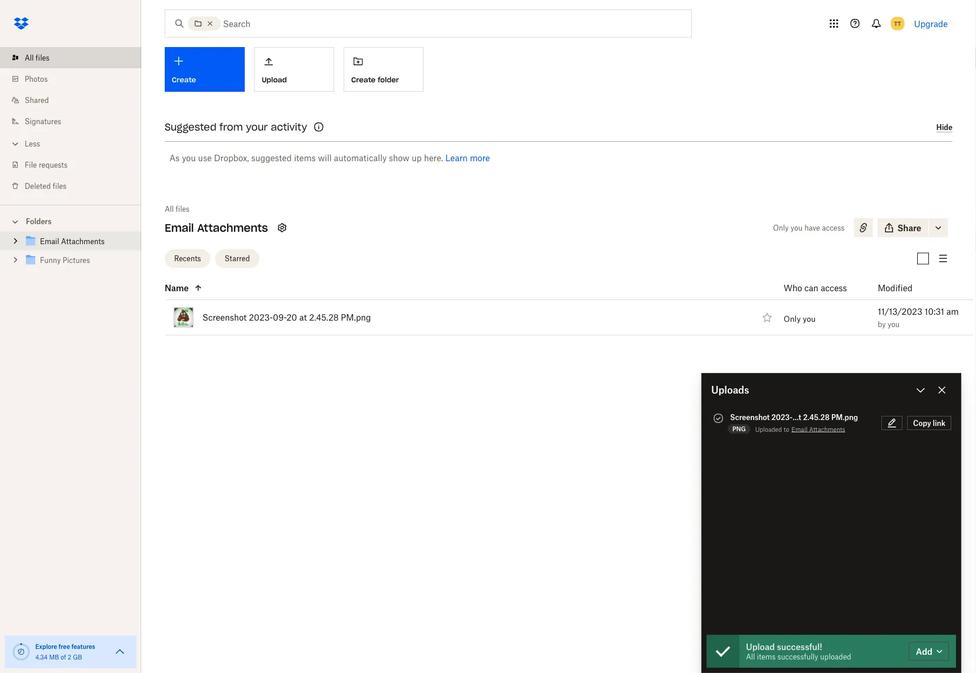 Task type: describe. For each thing, give the bounding box(es) containing it.
suggested
[[251, 153, 292, 163]]

file requests link
[[9, 154, 141, 175]]

all files list item
[[0, 47, 141, 68]]

2
[[68, 654, 71, 661]]

photos link
[[9, 68, 141, 89]]

modified button
[[878, 281, 944, 295]]

add to starred image
[[761, 311, 775, 325]]

you inside 11/13/2023 10:31 am by you
[[888, 320, 900, 329]]

requests
[[39, 160, 68, 169]]

uploaded
[[756, 426, 782, 433]]

2023- for …t
[[772, 413, 793, 422]]

file
[[25, 160, 37, 169]]

0 horizontal spatial email
[[40, 237, 59, 246]]

deleted files
[[25, 182, 67, 190]]

shared
[[25, 96, 49, 104]]

upload complete status
[[707, 635, 740, 670]]

0 vertical spatial items
[[294, 153, 316, 163]]

funny
[[40, 256, 61, 265]]

hide
[[937, 123, 953, 132]]

funny pictures link
[[24, 253, 132, 269]]

upgrade link
[[915, 19, 948, 29]]

0 vertical spatial access
[[822, 223, 845, 232]]

you for as you use dropbox, suggested items will automatically show up here. learn more
[[182, 153, 196, 163]]

only you have access
[[773, 223, 845, 232]]

all files link inside 'list'
[[9, 47, 141, 68]]

0 horizontal spatial email attachments
[[40, 237, 105, 246]]

name screenshot 2023-09-20 at 2.45.28 pm.png, modified 11/13/2023 10:31 am, element
[[139, 300, 974, 336]]

at
[[300, 313, 307, 323]]

quota usage element
[[12, 643, 31, 662]]

create for create
[[172, 75, 196, 84]]

screenshot 2023-09-20 at 2.45.28 pm.png link
[[203, 311, 371, 325]]

automatically
[[334, 153, 387, 163]]

recents button
[[165, 249, 211, 268]]

less
[[25, 139, 40, 148]]

suggested from your activity
[[165, 121, 307, 133]]

add button
[[909, 642, 950, 661]]

from
[[220, 121, 243, 133]]

show
[[389, 153, 410, 163]]

2.45.28 inside 'table'
[[309, 313, 339, 323]]

only you button
[[784, 314, 816, 323]]

your
[[246, 121, 268, 133]]

create folder
[[351, 75, 399, 84]]

shared link
[[9, 89, 141, 111]]

1 vertical spatial all files
[[165, 205, 190, 213]]

activity
[[271, 121, 307, 133]]

folders
[[26, 217, 52, 226]]

pictures
[[63, 256, 90, 265]]

2 horizontal spatial files
[[176, 205, 190, 213]]

mb
[[49, 654, 59, 661]]

20
[[287, 313, 297, 323]]

share
[[898, 223, 922, 233]]

tt button
[[889, 14, 908, 33]]

create button
[[165, 47, 245, 92]]

successfully
[[778, 653, 819, 661]]

will
[[318, 153, 332, 163]]

here.
[[424, 153, 443, 163]]

uploads alert
[[702, 373, 962, 673]]

explore
[[35, 643, 57, 650]]

screenshot 2023-…t 2.45.28 pm.png
[[731, 413, 858, 422]]

as
[[170, 153, 180, 163]]

suggested
[[165, 121, 217, 133]]

pm.png inside 'table'
[[341, 313, 371, 323]]

features
[[71, 643, 95, 650]]

upload complete image
[[707, 635, 740, 668]]

signatures link
[[9, 111, 141, 132]]

all files inside list item
[[25, 53, 50, 62]]

1 vertical spatial all files link
[[165, 203, 190, 215]]

less image
[[9, 138, 21, 150]]

deleted
[[25, 182, 51, 190]]

folders button
[[0, 213, 141, 230]]

you for only you
[[803, 314, 816, 323]]

who can access
[[784, 283, 847, 293]]

upload successful! all items successfully uploaded
[[746, 642, 852, 661]]

1 vertical spatial all
[[165, 205, 174, 213]]

pm.png inside the uploads alert
[[832, 413, 858, 422]]

11/13/2023
[[878, 307, 923, 317]]

0 vertical spatial attachments
[[197, 221, 268, 235]]

upgrade
[[915, 19, 948, 29]]

copy
[[914, 419, 932, 428]]

starred
[[225, 254, 250, 263]]

upload for upload successful! all items successfully uploaded
[[746, 642, 775, 652]]

up
[[412, 153, 422, 163]]

explore free features 4.34 mb of 2 gb
[[35, 643, 95, 661]]

0 horizontal spatial attachments
[[61, 237, 105, 246]]

only for only you have access
[[773, 223, 789, 232]]

to
[[784, 426, 790, 433]]

file requests
[[25, 160, 68, 169]]

list containing all files
[[0, 40, 141, 205]]

deleted files link
[[9, 175, 141, 197]]

folder settings image
[[275, 221, 289, 235]]

uploaded to email attachments
[[756, 426, 846, 433]]



Task type: vqa. For each thing, say whether or not it's contained in the screenshot.
1st Dropbox "LINK"
no



Task type: locate. For each thing, give the bounding box(es) containing it.
1 vertical spatial files
[[53, 182, 67, 190]]

photos
[[25, 74, 48, 83]]

all files link
[[9, 47, 141, 68], [165, 203, 190, 215]]

attachments down screenshot 2023-…t 2.45.28 pm.png on the right of page
[[810, 426, 846, 433]]

0 horizontal spatial all
[[25, 53, 34, 62]]

1 vertical spatial email attachments
[[40, 237, 105, 246]]

screenshot inside the uploads alert
[[731, 413, 770, 422]]

0 horizontal spatial screenshot
[[203, 313, 247, 323]]

items left successfully
[[757, 653, 776, 661]]

by
[[878, 320, 886, 329]]

0 horizontal spatial email attachments link
[[24, 234, 132, 250]]

1 horizontal spatial files
[[53, 182, 67, 190]]

access right 'have'
[[822, 223, 845, 232]]

all files link up shared link
[[9, 47, 141, 68]]

1 vertical spatial items
[[757, 653, 776, 661]]

gb
[[73, 654, 82, 661]]

0 vertical spatial only
[[773, 223, 789, 232]]

2.45.28 right …t in the right of the page
[[803, 413, 830, 422]]

0 vertical spatial 2023-
[[249, 313, 273, 323]]

screenshot for screenshot 2023-09-20 at 2.45.28 pm.png
[[203, 313, 247, 323]]

screenshot up png
[[731, 413, 770, 422]]

recents
[[174, 254, 201, 263]]

2 vertical spatial email
[[792, 426, 808, 433]]

email attachments link inside the uploads alert
[[792, 424, 846, 435]]

0 horizontal spatial upload
[[262, 75, 287, 84]]

only you
[[784, 314, 816, 323]]

files inside list item
[[36, 53, 50, 62]]

1 horizontal spatial all files link
[[165, 203, 190, 215]]

1 horizontal spatial 2.45.28
[[803, 413, 830, 422]]

who
[[784, 283, 803, 293]]

table containing name
[[139, 277, 974, 336]]

0 vertical spatial pm.png
[[341, 313, 371, 323]]

table
[[139, 277, 974, 336]]

use
[[198, 153, 212, 163]]

0 vertical spatial 2.45.28
[[309, 313, 339, 323]]

you
[[182, 153, 196, 163], [791, 223, 803, 232], [803, 314, 816, 323], [888, 320, 900, 329]]

11/13/2023 10:31 am by you
[[878, 307, 959, 329]]

1 horizontal spatial attachments
[[197, 221, 268, 235]]

pm.png right at
[[341, 313, 371, 323]]

2 vertical spatial attachments
[[810, 426, 846, 433]]

upload inside upload successful! all items successfully uploaded
[[746, 642, 775, 652]]

2 horizontal spatial all
[[746, 653, 755, 661]]

1 vertical spatial access
[[821, 283, 847, 293]]

uploads
[[712, 384, 750, 396]]

group containing email attachments
[[0, 230, 141, 279]]

2023- for 09-
[[249, 313, 273, 323]]

you left 'have'
[[791, 223, 803, 232]]

2023- inside 'table'
[[249, 313, 273, 323]]

of
[[61, 654, 66, 661]]

attachments up 'funny pictures' link
[[61, 237, 105, 246]]

1 horizontal spatial pm.png
[[832, 413, 858, 422]]

access
[[822, 223, 845, 232], [821, 283, 847, 293]]

starred button
[[215, 249, 259, 268]]

items
[[294, 153, 316, 163], [757, 653, 776, 661]]

1 horizontal spatial email
[[165, 221, 194, 235]]

add
[[916, 647, 933, 657]]

attachments inside the uploads alert
[[810, 426, 846, 433]]

email attachments up the starred
[[165, 221, 268, 235]]

1 vertical spatial email attachments link
[[792, 424, 846, 435]]

signatures
[[25, 117, 61, 126]]

0 horizontal spatial create
[[172, 75, 196, 84]]

you right by
[[888, 320, 900, 329]]

2.45.28 inside the uploads alert
[[803, 413, 830, 422]]

email attachments link
[[24, 234, 132, 250], [792, 424, 846, 435]]

upload up activity
[[262, 75, 287, 84]]

1 horizontal spatial items
[[757, 653, 776, 661]]

1 horizontal spatial screenshot
[[731, 413, 770, 422]]

1 vertical spatial upload
[[746, 642, 775, 652]]

files up recents
[[176, 205, 190, 213]]

successful!
[[777, 642, 823, 652]]

have
[[805, 223, 821, 232]]

2023- left 20
[[249, 313, 273, 323]]

group
[[0, 230, 141, 279]]

access right "can"
[[821, 283, 847, 293]]

files
[[36, 53, 50, 62], [53, 182, 67, 190], [176, 205, 190, 213]]

2 horizontal spatial attachments
[[810, 426, 846, 433]]

all up photos
[[25, 53, 34, 62]]

1 vertical spatial only
[[784, 314, 801, 323]]

…t
[[793, 413, 802, 422]]

all right upload complete status
[[746, 653, 755, 661]]

create left folder
[[351, 75, 376, 84]]

2.45.28
[[309, 313, 339, 323], [803, 413, 830, 422]]

link
[[933, 419, 946, 428]]

1 horizontal spatial all files
[[165, 205, 190, 213]]

png
[[733, 425, 746, 433]]

2.45.28 right at
[[309, 313, 339, 323]]

1 horizontal spatial email attachments link
[[792, 424, 846, 435]]

email attachments up pictures
[[40, 237, 105, 246]]

upload inside dropdown button
[[262, 75, 287, 84]]

attachments
[[197, 221, 268, 235], [61, 237, 105, 246], [810, 426, 846, 433]]

create inside create popup button
[[172, 75, 196, 84]]

0 vertical spatial email attachments link
[[24, 234, 132, 250]]

all
[[25, 53, 34, 62], [165, 205, 174, 213], [746, 653, 755, 661]]

items left will
[[294, 153, 316, 163]]

all files up recents
[[165, 205, 190, 213]]

screenshot 2023-09-20 at 2.45.28 pm.png
[[203, 313, 371, 323]]

0 vertical spatial screenshot
[[203, 313, 247, 323]]

free
[[59, 643, 70, 650]]

share button
[[878, 218, 929, 237]]

2 vertical spatial files
[[176, 205, 190, 213]]

0 vertical spatial email attachments
[[165, 221, 268, 235]]

0 vertical spatial email
[[165, 221, 194, 235]]

copy link
[[914, 419, 946, 428]]

0 horizontal spatial 2023-
[[249, 313, 273, 323]]

can
[[805, 283, 819, 293]]

all files link up recents
[[165, 203, 190, 215]]

name
[[165, 283, 189, 293]]

2023- inside the uploads alert
[[772, 413, 793, 422]]

you down "can"
[[803, 314, 816, 323]]

folder
[[378, 75, 399, 84]]

only inside name screenshot 2023-09-20 at 2.45.28 pm.png, modified 11/13/2023 10:31 am, element
[[784, 314, 801, 323]]

create
[[351, 75, 376, 84], [172, 75, 196, 84]]

funny pictures
[[40, 256, 90, 265]]

dropbox,
[[214, 153, 249, 163]]

dropbox image
[[9, 12, 33, 35]]

upload right upload complete image
[[746, 642, 775, 652]]

0 vertical spatial files
[[36, 53, 50, 62]]

only right add to starred icon
[[784, 314, 801, 323]]

1 horizontal spatial create
[[351, 75, 376, 84]]

tt
[[895, 20, 902, 27]]

am
[[947, 307, 959, 317]]

1 horizontal spatial upload
[[746, 642, 775, 652]]

screenshot right /email attachments/screenshot 2023-09-20 at 2.45.28 pm.png image
[[203, 313, 247, 323]]

create up suggested at top
[[172, 75, 196, 84]]

email inside the uploads alert
[[792, 426, 808, 433]]

all inside upload successful! all items successfully uploaded
[[746, 653, 755, 661]]

upload
[[262, 75, 287, 84], [746, 642, 775, 652]]

pm.png up uploaded to email attachments
[[832, 413, 858, 422]]

email up recents
[[165, 221, 194, 235]]

copy link button
[[908, 416, 952, 430]]

0 vertical spatial all files
[[25, 53, 50, 62]]

1 vertical spatial email
[[40, 237, 59, 246]]

0 horizontal spatial all files
[[25, 53, 50, 62]]

hide button
[[937, 123, 953, 132]]

learn
[[446, 153, 468, 163]]

all down as
[[165, 205, 174, 213]]

Search in folder "Email Attachments" text field
[[223, 17, 668, 30]]

2023- up to
[[772, 413, 793, 422]]

modified
[[878, 283, 913, 293]]

1 horizontal spatial 2023-
[[772, 413, 793, 422]]

you for only you have access
[[791, 223, 803, 232]]

email up the funny
[[40, 237, 59, 246]]

0 vertical spatial all
[[25, 53, 34, 62]]

create inside create folder button
[[351, 75, 376, 84]]

upload complete image
[[712, 411, 726, 426]]

more
[[470, 153, 490, 163]]

0 horizontal spatial 2.45.28
[[309, 313, 339, 323]]

all files up photos
[[25, 53, 50, 62]]

upload button
[[254, 47, 334, 92]]

only
[[773, 223, 789, 232], [784, 314, 801, 323]]

4.34
[[35, 654, 48, 661]]

email down …t in the right of the page
[[792, 426, 808, 433]]

you right as
[[182, 153, 196, 163]]

name button
[[165, 281, 755, 295]]

2 horizontal spatial email
[[792, 426, 808, 433]]

0 vertical spatial all files link
[[9, 47, 141, 68]]

1 horizontal spatial email attachments
[[165, 221, 268, 235]]

only for only you
[[784, 314, 801, 323]]

1 vertical spatial pm.png
[[832, 413, 858, 422]]

10:31
[[925, 307, 945, 317]]

only left 'have'
[[773, 223, 789, 232]]

1 vertical spatial screenshot
[[731, 413, 770, 422]]

1 horizontal spatial all
[[165, 205, 174, 213]]

1 vertical spatial 2.45.28
[[803, 413, 830, 422]]

files right deleted
[[53, 182, 67, 190]]

attachments up the starred
[[197, 221, 268, 235]]

0 vertical spatial upload
[[262, 75, 287, 84]]

as you use dropbox, suggested items will automatically show up here. learn more
[[170, 153, 490, 163]]

email attachments link up pictures
[[24, 234, 132, 250]]

2 vertical spatial all
[[746, 653, 755, 661]]

list
[[0, 40, 141, 205]]

upload for upload
[[262, 75, 287, 84]]

items inside upload successful! all items successfully uploaded
[[757, 653, 776, 661]]

1 vertical spatial attachments
[[61, 237, 105, 246]]

email attachments link down …t in the right of the page
[[792, 424, 846, 435]]

0 horizontal spatial all files link
[[9, 47, 141, 68]]

09-
[[273, 313, 287, 323]]

2023-
[[249, 313, 273, 323], [772, 413, 793, 422]]

learn more link
[[446, 153, 490, 163]]

screenshot
[[203, 313, 247, 323], [731, 413, 770, 422]]

0 horizontal spatial pm.png
[[341, 313, 371, 323]]

create folder button
[[344, 47, 424, 92]]

files up photos
[[36, 53, 50, 62]]

/email attachments/screenshot 2023-09-20 at 2.45.28 pm.png image
[[174, 308, 193, 328]]

screenshot for screenshot 2023-…t 2.45.28 pm.png
[[731, 413, 770, 422]]

0 horizontal spatial files
[[36, 53, 50, 62]]

all inside list item
[[25, 53, 34, 62]]

0 horizontal spatial items
[[294, 153, 316, 163]]

1 vertical spatial 2023-
[[772, 413, 793, 422]]

create for create folder
[[351, 75, 376, 84]]

uploaded
[[821, 653, 852, 661]]



